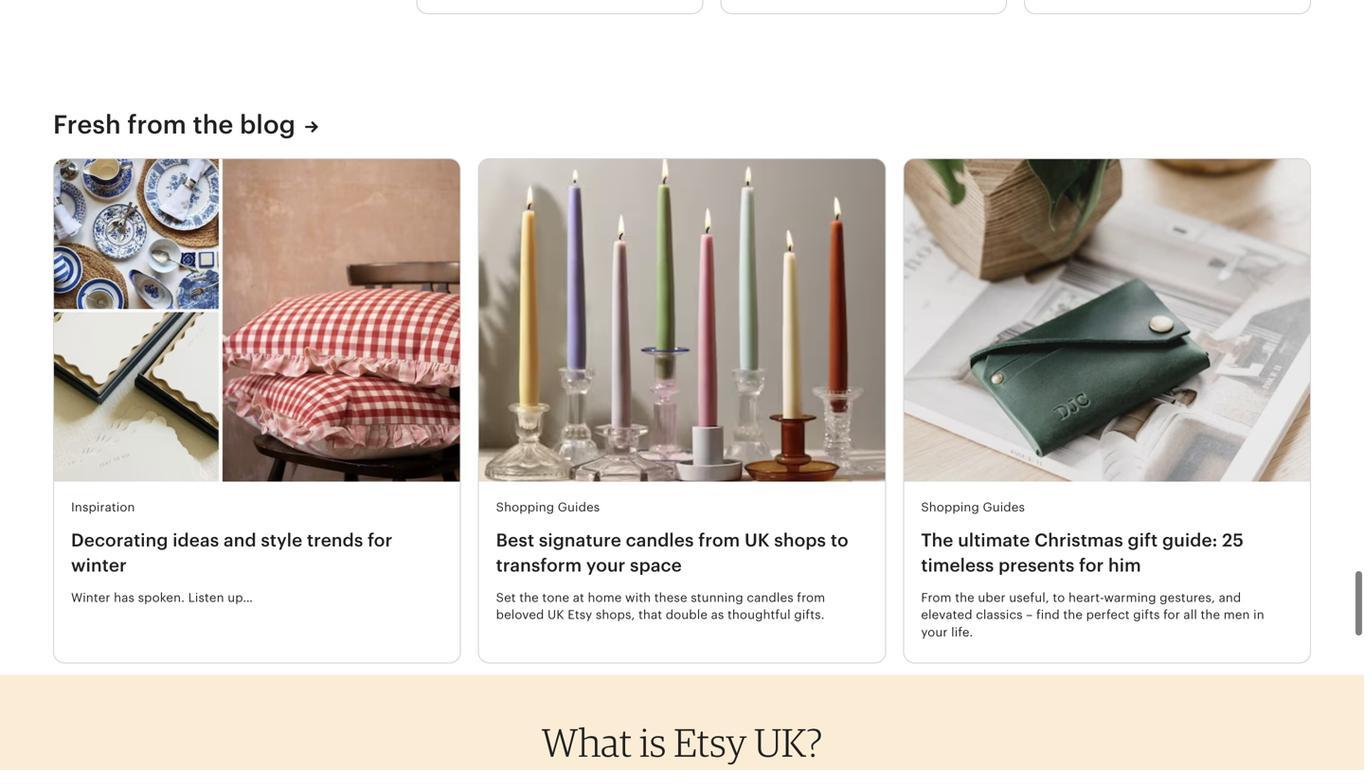 Task type: locate. For each thing, give the bounding box(es) containing it.
shopping up the in the bottom of the page
[[922, 501, 980, 515]]

0 vertical spatial and
[[224, 530, 257, 550]]

christmas
[[1035, 530, 1124, 550]]

0 vertical spatial your
[[587, 555, 626, 576]]

shopping
[[496, 501, 555, 515], [922, 501, 980, 515]]

your up home at left bottom
[[587, 555, 626, 576]]

for left the all
[[1164, 608, 1181, 622]]

from inside set the tone at home with these stunning candles from beloved uk etsy shops, that double as thoughtful gifts.
[[797, 591, 826, 605]]

2 shopping guides from the left
[[922, 501, 1026, 515]]

and left style
[[224, 530, 257, 550]]

0 horizontal spatial shopping
[[496, 501, 555, 515]]

2 vertical spatial for
[[1164, 608, 1181, 622]]

shopping guides for ultimate
[[922, 501, 1026, 515]]

0 vertical spatial candles
[[626, 530, 694, 550]]

1 vertical spatial and
[[1219, 591, 1242, 605]]

0 horizontal spatial to
[[831, 530, 849, 550]]

shops
[[775, 530, 827, 550]]

gifts
[[1134, 608, 1161, 622]]

uk inside set the tone at home with these stunning candles from beloved uk etsy shops, that double as thoughtful gifts.
[[548, 608, 565, 622]]

home
[[588, 591, 622, 605]]

guides for signature
[[558, 501, 600, 515]]

1 horizontal spatial etsy
[[674, 719, 747, 766]]

0 horizontal spatial and
[[224, 530, 257, 550]]

etsy inside set the tone at home with these stunning candles from beloved uk etsy shops, that double as thoughtful gifts.
[[568, 608, 593, 622]]

warming
[[1105, 591, 1157, 605]]

for down christmas
[[1080, 555, 1105, 576]]

has
[[114, 591, 135, 605]]

1 vertical spatial from
[[699, 530, 741, 550]]

to up find
[[1053, 591, 1066, 605]]

etsy right is
[[674, 719, 747, 766]]

1 vertical spatial uk
[[548, 608, 565, 622]]

1 vertical spatial to
[[1053, 591, 1066, 605]]

uk left shops
[[745, 530, 770, 550]]

fresh from the blog
[[53, 110, 296, 139]]

1 horizontal spatial shopping
[[922, 501, 980, 515]]

winter
[[71, 591, 111, 605]]

and up the men
[[1219, 591, 1242, 605]]

up…
[[228, 591, 253, 605]]

guides up signature
[[558, 501, 600, 515]]

candles up thoughtful
[[747, 591, 794, 605]]

the
[[922, 530, 954, 550]]

from
[[922, 591, 952, 605]]

2 vertical spatial from
[[797, 591, 826, 605]]

guides
[[558, 501, 600, 515], [983, 501, 1026, 515]]

best signature candles from uk shops to transform your space
[[496, 530, 849, 576]]

at
[[573, 591, 585, 605]]

double
[[666, 608, 708, 622]]

space
[[630, 555, 682, 576]]

for inside the ultimate christmas gift guide: 25 timeless presents for him
[[1080, 555, 1105, 576]]

timeless
[[922, 555, 995, 576]]

these
[[655, 591, 688, 605]]

0 vertical spatial etsy
[[568, 608, 593, 622]]

1 horizontal spatial your
[[922, 625, 948, 640]]

ultimate
[[958, 530, 1031, 550]]

all
[[1184, 608, 1198, 622]]

1 shopping from the left
[[496, 501, 555, 515]]

useful,
[[1010, 591, 1050, 605]]

0 horizontal spatial candles
[[626, 530, 694, 550]]

1 horizontal spatial and
[[1219, 591, 1242, 605]]

0 horizontal spatial uk
[[548, 608, 565, 622]]

0 horizontal spatial for
[[368, 530, 393, 550]]

candles up space
[[626, 530, 694, 550]]

from up gifts.
[[797, 591, 826, 605]]

from up stunning
[[699, 530, 741, 550]]

etsy down at
[[568, 608, 593, 622]]

uk down tone
[[548, 608, 565, 622]]

0 horizontal spatial guides
[[558, 501, 600, 515]]

1 horizontal spatial candles
[[747, 591, 794, 605]]

0 horizontal spatial your
[[587, 555, 626, 576]]

0 horizontal spatial etsy
[[568, 608, 593, 622]]

1 horizontal spatial to
[[1053, 591, 1066, 605]]

25
[[1223, 530, 1245, 550]]

shopping guides up ultimate
[[922, 501, 1026, 515]]

to inside from the uber useful, to heart-warming gestures, and elevated classics – find the perfect gifts for all the men in your life.
[[1053, 591, 1066, 605]]

for inside decorating ideas and style trends for winter
[[368, 530, 393, 550]]

shopping guides
[[496, 501, 600, 515], [922, 501, 1026, 515]]

your
[[587, 555, 626, 576], [922, 625, 948, 640]]

1 vertical spatial candles
[[747, 591, 794, 605]]

the
[[193, 110, 234, 139], [520, 591, 539, 605], [956, 591, 975, 605], [1064, 608, 1083, 622], [1201, 608, 1221, 622]]

your down 'elevated'
[[922, 625, 948, 640]]

1 shopping guides from the left
[[496, 501, 600, 515]]

2 guides from the left
[[983, 501, 1026, 515]]

from the uber useful, to heart-warming gestures, and elevated classics – find the perfect gifts for all the men in your life.
[[922, 591, 1265, 640]]

1 horizontal spatial from
[[699, 530, 741, 550]]

1 vertical spatial your
[[922, 625, 948, 640]]

from right fresh
[[127, 110, 187, 139]]

0 vertical spatial to
[[831, 530, 849, 550]]

2 shopping from the left
[[922, 501, 980, 515]]

gestures,
[[1160, 591, 1216, 605]]

candles
[[626, 530, 694, 550], [747, 591, 794, 605]]

guides up ultimate
[[983, 501, 1026, 515]]

stunning
[[691, 591, 744, 605]]

uk
[[745, 530, 770, 550], [548, 608, 565, 622]]

1 horizontal spatial guides
[[983, 501, 1026, 515]]

that
[[639, 608, 663, 622]]

1 vertical spatial for
[[1080, 555, 1105, 576]]

your inside best signature candles from uk shops to transform your space
[[587, 555, 626, 576]]

style
[[261, 530, 303, 550]]

the right the all
[[1201, 608, 1221, 622]]

shopping for best
[[496, 501, 555, 515]]

1 guides from the left
[[558, 501, 600, 515]]

uber
[[979, 591, 1006, 605]]

1 horizontal spatial for
[[1080, 555, 1105, 576]]

1 horizontal spatial shopping guides
[[922, 501, 1026, 515]]

1 vertical spatial etsy
[[674, 719, 747, 766]]

guide:
[[1163, 530, 1218, 550]]

0 horizontal spatial from
[[127, 110, 187, 139]]

signature
[[539, 530, 622, 550]]

0 horizontal spatial shopping guides
[[496, 501, 600, 515]]

0 vertical spatial from
[[127, 110, 187, 139]]

2 horizontal spatial for
[[1164, 608, 1181, 622]]

your inside from the uber useful, to heart-warming gestures, and elevated classics – find the perfect gifts for all the men in your life.
[[922, 625, 948, 640]]

decorating
[[71, 530, 168, 550]]

shops,
[[596, 608, 635, 622]]

guides for ultimate
[[983, 501, 1026, 515]]

for
[[368, 530, 393, 550], [1080, 555, 1105, 576], [1164, 608, 1181, 622]]

and
[[224, 530, 257, 550], [1219, 591, 1242, 605]]

from
[[127, 110, 187, 139], [699, 530, 741, 550], [797, 591, 826, 605]]

to right shops
[[831, 530, 849, 550]]

fresh from the blog link
[[53, 108, 318, 141]]

trends
[[307, 530, 363, 550]]

1 horizontal spatial uk
[[745, 530, 770, 550]]

2 horizontal spatial from
[[797, 591, 826, 605]]

etsy
[[568, 608, 593, 622], [674, 719, 747, 766]]

shopping up 'best' at the bottom of page
[[496, 501, 555, 515]]

from inside "fresh from the blog" link
[[127, 110, 187, 139]]

to
[[831, 530, 849, 550], [1053, 591, 1066, 605]]

what
[[542, 719, 632, 766]]

the down heart-
[[1064, 608, 1083, 622]]

0 vertical spatial for
[[368, 530, 393, 550]]

the up beloved
[[520, 591, 539, 605]]

fresh
[[53, 110, 121, 139]]

beloved
[[496, 608, 544, 622]]

set the tone at home with these stunning candles from beloved uk etsy shops, that double as thoughtful gifts.
[[496, 591, 826, 622]]

winter has spoken. listen up…
[[71, 591, 253, 605]]

and inside from the uber useful, to heart-warming gestures, and elevated classics – find the perfect gifts for all the men in your life.
[[1219, 591, 1242, 605]]

set
[[496, 591, 516, 605]]

for right trends
[[368, 530, 393, 550]]

0 vertical spatial uk
[[745, 530, 770, 550]]

gift
[[1128, 530, 1159, 550]]

shopping guides up signature
[[496, 501, 600, 515]]



Task type: describe. For each thing, give the bounding box(es) containing it.
heart-
[[1069, 591, 1105, 605]]

with
[[626, 591, 651, 605]]

as
[[711, 608, 725, 622]]

gifts.
[[795, 608, 825, 622]]

the left the "blog"
[[193, 110, 234, 139]]

find
[[1037, 608, 1060, 622]]

to inside best signature candles from uk shops to transform your space
[[831, 530, 849, 550]]

tone
[[543, 591, 570, 605]]

thoughtful
[[728, 608, 791, 622]]

candles inside best signature candles from uk shops to transform your space
[[626, 530, 694, 550]]

and inside decorating ideas and style trends for winter
[[224, 530, 257, 550]]

the up 'elevated'
[[956, 591, 975, 605]]

perfect
[[1087, 608, 1130, 622]]

candles inside set the tone at home with these stunning candles from beloved uk etsy shops, that double as thoughtful gifts.
[[747, 591, 794, 605]]

–
[[1027, 608, 1034, 622]]

uk?
[[755, 719, 823, 766]]

the ultimate christmas gift guide: 25 timeless presents for him
[[922, 530, 1245, 576]]

him
[[1109, 555, 1142, 576]]

listen
[[188, 591, 224, 605]]

is
[[640, 719, 667, 766]]

life.
[[952, 625, 974, 640]]

the inside set the tone at home with these stunning candles from beloved uk etsy shops, that double as thoughtful gifts.
[[520, 591, 539, 605]]

classics
[[976, 608, 1023, 622]]

presents
[[999, 555, 1075, 576]]

blog
[[240, 110, 296, 139]]

in
[[1254, 608, 1265, 622]]

best
[[496, 530, 535, 550]]

what is etsy uk?
[[542, 719, 823, 766]]

from inside best signature candles from uk shops to transform your space
[[699, 530, 741, 550]]

ideas
[[173, 530, 219, 550]]

men
[[1224, 608, 1251, 622]]

transform
[[496, 555, 582, 576]]

spoken.
[[138, 591, 185, 605]]

shopping for the
[[922, 501, 980, 515]]

decorating ideas and style trends for winter
[[71, 530, 393, 576]]

uk inside best signature candles from uk shops to transform your space
[[745, 530, 770, 550]]

elevated
[[922, 608, 973, 622]]

winter
[[71, 555, 127, 576]]

shopping guides for signature
[[496, 501, 600, 515]]

inspiration
[[71, 501, 135, 515]]

for inside from the uber useful, to heart-warming gestures, and elevated classics – find the perfect gifts for all the men in your life.
[[1164, 608, 1181, 622]]



Task type: vqa. For each thing, say whether or not it's contained in the screenshot.


